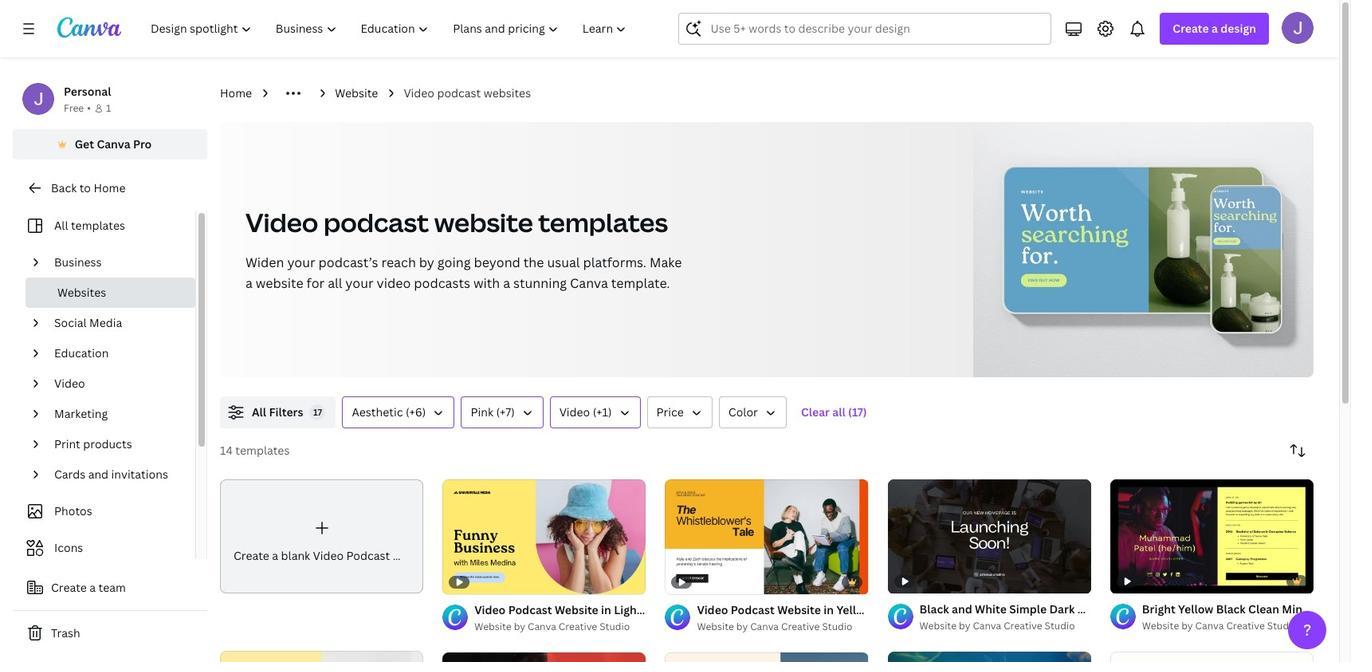 Task type: locate. For each thing, give the bounding box(es) containing it.
a for blank
[[272, 548, 278, 563]]

2 horizontal spatial templates
[[539, 205, 668, 239]]

0 horizontal spatial and
[[88, 467, 109, 482]]

0 horizontal spatial home
[[94, 180, 126, 195]]

0 horizontal spatial all
[[54, 218, 68, 233]]

make
[[650, 254, 682, 271]]

14 templates
[[220, 443, 290, 458]]

0 horizontal spatial website
[[256, 274, 304, 292]]

websites
[[57, 285, 106, 300]]

all templates
[[54, 218, 125, 233]]

1 website by canva creative studio link from the left
[[920, 618, 1092, 634]]

video podcast website templates image
[[974, 122, 1314, 377], [974, 122, 1314, 377]]

None search field
[[679, 13, 1052, 45]]

0 horizontal spatial website by canva creative studio
[[475, 619, 630, 633]]

all inside button
[[833, 404, 846, 420]]

1 horizontal spatial all
[[252, 404, 266, 420]]

create
[[1174, 21, 1210, 36], [234, 548, 269, 563], [51, 580, 87, 595]]

1 horizontal spatial podcast
[[437, 85, 481, 101]]

a left team
[[90, 580, 96, 595]]

podcast
[[437, 85, 481, 101], [324, 205, 429, 239]]

creative inside black and white simple dark marketing site launch website website by canva creative studio
[[1004, 619, 1043, 633]]

marketing left the site
[[1078, 602, 1133, 617]]

0 vertical spatial and
[[88, 467, 109, 482]]

marketing
[[54, 406, 108, 421], [1078, 602, 1133, 617]]

and right 'cards' at the left of the page
[[88, 467, 109, 482]]

all for all filters
[[252, 404, 266, 420]]

templates down back to home
[[71, 218, 125, 233]]

by for third website by canva creative studio "link" from the left
[[514, 619, 526, 633]]

1 horizontal spatial home
[[220, 85, 252, 101]]

14
[[220, 443, 233, 458]]

create left "blank"
[[234, 548, 269, 563]]

marketing inside black and white simple dark marketing site launch website website by canva creative studio
[[1078, 602, 1133, 617]]

podcast left websites
[[437, 85, 481, 101]]

video up widen in the left top of the page
[[246, 205, 319, 239]]

all down back
[[54, 218, 68, 233]]

launch
[[1159, 602, 1199, 617]]

1 horizontal spatial templates
[[236, 443, 290, 458]]

1 horizontal spatial create
[[234, 548, 269, 563]]

1 studio from the left
[[1045, 619, 1076, 633]]

marketing link
[[48, 399, 186, 429]]

cards and invitations link
[[48, 459, 186, 490]]

1 vertical spatial and
[[952, 602, 973, 617]]

video inside create a blank video podcast website "element"
[[313, 548, 344, 563]]

templates for 14 templates
[[236, 443, 290, 458]]

1 vertical spatial home
[[94, 180, 126, 195]]

trash
[[51, 625, 80, 640]]

icons link
[[22, 533, 186, 563]]

a inside create a team button
[[90, 580, 96, 595]]

(+1)
[[593, 404, 612, 420]]

0 vertical spatial all
[[54, 218, 68, 233]]

4 studio from the left
[[823, 619, 853, 633]]

templates
[[539, 205, 668, 239], [71, 218, 125, 233], [236, 443, 290, 458]]

1 horizontal spatial all
[[833, 404, 846, 420]]

canva
[[97, 136, 131, 152], [570, 274, 609, 292], [973, 619, 1002, 633], [1196, 619, 1225, 633], [528, 619, 557, 633], [751, 619, 779, 633]]

all left (17)
[[833, 404, 846, 420]]

by for first website by canva creative studio "link" from the right
[[737, 619, 748, 633]]

a left design
[[1212, 21, 1219, 36]]

color
[[729, 404, 758, 420]]

widen your podcast's reach by going beyond the usual platforms. make a website for all your video podcasts with a stunning canva template.
[[246, 254, 682, 292]]

a inside create a blank video podcast website "element"
[[272, 548, 278, 563]]

by
[[419, 254, 435, 271], [960, 619, 971, 633], [1182, 619, 1194, 633], [514, 619, 526, 633], [737, 619, 748, 633]]

create for create a blank video podcast website
[[234, 548, 269, 563]]

1 vertical spatial website
[[256, 274, 304, 292]]

platforms.
[[583, 254, 647, 271]]

video left (+1) at left
[[560, 404, 590, 420]]

create inside dropdown button
[[1174, 21, 1210, 36]]

website inside "element"
[[393, 548, 436, 563]]

video for video
[[54, 376, 85, 391]]

your
[[287, 254, 316, 271], [346, 274, 374, 292]]

0 vertical spatial create
[[1174, 21, 1210, 36]]

a for team
[[90, 580, 96, 595]]

1 vertical spatial marketing
[[1078, 602, 1133, 617]]

print products
[[54, 436, 132, 451]]

your up for at the left top of page
[[287, 254, 316, 271]]

creative for third website by canva creative studio "link" from the left
[[559, 619, 598, 633]]

0 horizontal spatial marketing
[[54, 406, 108, 421]]

photos
[[54, 503, 92, 518]]

create for create a design
[[1174, 21, 1210, 36]]

0 horizontal spatial templates
[[71, 218, 125, 233]]

website
[[435, 205, 533, 239], [256, 274, 304, 292]]

video inside 'video' link
[[54, 376, 85, 391]]

create a blank video podcast website
[[234, 548, 436, 563]]

a left "blank"
[[272, 548, 278, 563]]

1 vertical spatial all
[[833, 404, 846, 420]]

1 horizontal spatial marketing
[[1078, 602, 1133, 617]]

2 horizontal spatial website by canva creative studio
[[1143, 619, 1298, 633]]

3 creative from the left
[[559, 619, 598, 633]]

create inside "element"
[[234, 548, 269, 563]]

video link
[[48, 369, 186, 399]]

a inside create a design dropdown button
[[1212, 21, 1219, 36]]

media
[[89, 315, 122, 330]]

social media link
[[48, 308, 186, 338]]

1 vertical spatial your
[[346, 274, 374, 292]]

0 horizontal spatial create
[[51, 580, 87, 595]]

website up the beyond on the left top
[[435, 205, 533, 239]]

2 website by canva creative studio from the left
[[475, 619, 630, 633]]

team
[[99, 580, 126, 595]]

simple
[[1010, 602, 1047, 617]]

pro
[[133, 136, 152, 152]]

video for video (+1)
[[560, 404, 590, 420]]

2 creative from the left
[[1227, 619, 1266, 633]]

podcast for website
[[324, 205, 429, 239]]

your down podcast's
[[346, 274, 374, 292]]

creative for third website by canva creative studio "link" from the right
[[1227, 619, 1266, 633]]

and inside black and white simple dark marketing site launch website website by canva creative studio
[[952, 602, 973, 617]]

1 creative from the left
[[1004, 619, 1043, 633]]

(+7)
[[496, 404, 515, 420]]

2 studio from the left
[[1268, 619, 1298, 633]]

1 vertical spatial create
[[234, 548, 269, 563]]

blank
[[281, 548, 310, 563]]

0 vertical spatial marketing
[[54, 406, 108, 421]]

all left filters
[[252, 404, 266, 420]]

get
[[75, 136, 94, 152]]

all right for at the left top of page
[[328, 274, 343, 292]]

podcast up the reach
[[324, 205, 429, 239]]

cards and invitations
[[54, 467, 168, 482]]

video inside video (+1) button
[[560, 404, 590, 420]]

website by canva creative studio for third website by canva creative studio "link" from the left
[[475, 619, 630, 633]]

studio inside black and white simple dark marketing site launch website website by canva creative studio
[[1045, 619, 1076, 633]]

color button
[[719, 396, 787, 428]]

website by canva creative studio for third website by canva creative studio "link" from the right
[[1143, 619, 1298, 633]]

clear
[[802, 404, 830, 420]]

and right black at the right of page
[[952, 602, 973, 617]]

video right "blank"
[[313, 548, 344, 563]]

get canva pro
[[75, 136, 152, 152]]

create a design button
[[1161, 13, 1270, 45]]

education
[[54, 345, 109, 361]]

pink (+7) button
[[461, 396, 544, 428]]

templates inside all templates link
[[71, 218, 125, 233]]

all
[[54, 218, 68, 233], [252, 404, 266, 420]]

1 website by canva creative studio from the left
[[1143, 619, 1298, 633]]

create a team button
[[13, 572, 207, 604]]

studio
[[1045, 619, 1076, 633], [1268, 619, 1298, 633], [600, 619, 630, 633], [823, 619, 853, 633]]

the
[[524, 254, 544, 271]]

create down icons
[[51, 580, 87, 595]]

create a team
[[51, 580, 126, 595]]

video for video podcast website templates
[[246, 205, 319, 239]]

a for design
[[1212, 21, 1219, 36]]

0 vertical spatial all
[[328, 274, 343, 292]]

0 vertical spatial podcast
[[437, 85, 481, 101]]

website down widen in the left top of the page
[[256, 274, 304, 292]]

0 horizontal spatial podcast
[[324, 205, 429, 239]]

all for all templates
[[54, 218, 68, 233]]

create a blank video podcast website element
[[220, 479, 436, 594]]

1 horizontal spatial website
[[435, 205, 533, 239]]

video (+1)
[[560, 404, 612, 420]]

2 horizontal spatial create
[[1174, 21, 1210, 36]]

create inside button
[[51, 580, 87, 595]]

all
[[328, 274, 343, 292], [833, 404, 846, 420]]

1 vertical spatial all
[[252, 404, 266, 420]]

home
[[220, 85, 252, 101], [94, 180, 126, 195]]

stunning
[[514, 274, 567, 292]]

Search search field
[[711, 14, 1042, 44]]

3 website by canva creative studio link from the left
[[475, 619, 646, 635]]

video right website link
[[404, 85, 435, 101]]

reach
[[382, 254, 416, 271]]

site
[[1135, 602, 1156, 617]]

1 horizontal spatial and
[[952, 602, 973, 617]]

1 vertical spatial podcast
[[324, 205, 429, 239]]

2 vertical spatial create
[[51, 580, 87, 595]]

4 creative from the left
[[782, 619, 820, 633]]

video down education
[[54, 376, 85, 391]]

all inside all templates link
[[54, 218, 68, 233]]

marketing up print products
[[54, 406, 108, 421]]

photos link
[[22, 496, 186, 526]]

1 horizontal spatial website by canva creative studio
[[697, 619, 853, 633]]

white
[[976, 602, 1007, 617]]

templates right the 14
[[236, 443, 290, 458]]

creative
[[1004, 619, 1043, 633], [1227, 619, 1266, 633], [559, 619, 598, 633], [782, 619, 820, 633]]

black and white simple dark marketing site launch website website by canva creative studio
[[920, 602, 1245, 633]]

2 website by canva creative studio link from the left
[[1143, 618, 1314, 634]]

17
[[313, 406, 322, 418]]

0 vertical spatial website
[[435, 205, 533, 239]]

business link
[[48, 247, 186, 278]]

3 website by canva creative studio from the left
[[697, 619, 853, 633]]

business
[[54, 254, 102, 270]]

0 horizontal spatial all
[[328, 274, 343, 292]]

and inside cards and invitations link
[[88, 467, 109, 482]]

price
[[657, 404, 684, 420]]

0 vertical spatial home
[[220, 85, 252, 101]]

website by canva creative studio link
[[920, 618, 1092, 634], [1143, 618, 1314, 634], [475, 619, 646, 635], [697, 619, 869, 635]]

templates up platforms.
[[539, 205, 668, 239]]

create left design
[[1174, 21, 1210, 36]]

0 horizontal spatial your
[[287, 254, 316, 271]]

a
[[1212, 21, 1219, 36], [246, 274, 253, 292], [503, 274, 511, 292], [272, 548, 278, 563], [90, 580, 96, 595]]

website link
[[335, 85, 378, 102]]



Task type: describe. For each thing, give the bounding box(es) containing it.
print products link
[[48, 429, 186, 459]]

all templates link
[[22, 211, 186, 241]]

back
[[51, 180, 77, 195]]

usual
[[547, 254, 580, 271]]

podcast's
[[319, 254, 379, 271]]

social
[[54, 315, 87, 330]]

template.
[[612, 274, 670, 292]]

a down widen in the left top of the page
[[246, 274, 253, 292]]

podcast
[[347, 548, 390, 563]]

(17)
[[849, 404, 868, 420]]

by inside widen your podcast's reach by going beyond the usual platforms. make a website for all your video podcasts with a stunning canva template.
[[419, 254, 435, 271]]

templates for all templates
[[71, 218, 125, 233]]

Sort by button
[[1283, 435, 1314, 467]]

0 vertical spatial your
[[287, 254, 316, 271]]

creative for first website by canva creative studio "link" from the right
[[782, 619, 820, 633]]

4 website by canva creative studio link from the left
[[697, 619, 869, 635]]

create a design
[[1174, 21, 1257, 36]]

website by canva creative studio for first website by canva creative studio "link" from the right
[[697, 619, 853, 633]]

personal
[[64, 84, 111, 99]]

a right with
[[503, 274, 511, 292]]

video for video podcast websites
[[404, 85, 435, 101]]

1 horizontal spatial your
[[346, 274, 374, 292]]

get canva pro button
[[13, 129, 207, 160]]

video podcast website templates
[[246, 205, 668, 239]]

black and white simple dark marketing site launch website link
[[920, 601, 1245, 618]]

with
[[474, 274, 500, 292]]

podcast for websites
[[437, 85, 481, 101]]

products
[[83, 436, 132, 451]]

video (+1) button
[[550, 396, 641, 428]]

social media
[[54, 315, 122, 330]]

website inside widen your podcast's reach by going beyond the usual platforms. make a website for all your video podcasts with a stunning canva template.
[[256, 274, 304, 292]]

video
[[377, 274, 411, 292]]

filters
[[269, 404, 303, 420]]

back to home link
[[13, 172, 207, 204]]

canva inside black and white simple dark marketing site launch website website by canva creative studio
[[973, 619, 1002, 633]]

and for cards
[[88, 467, 109, 482]]

create for create a team
[[51, 580, 87, 595]]

price button
[[647, 396, 713, 428]]

all filters
[[252, 404, 303, 420]]

free
[[64, 101, 84, 115]]

widen
[[246, 254, 284, 271]]

aesthetic (+6) button
[[343, 396, 455, 428]]

•
[[87, 101, 91, 115]]

jacob simon image
[[1283, 12, 1314, 44]]

all inside widen your podcast's reach by going beyond the usual platforms. make a website for all your video podcasts with a stunning canva template.
[[328, 274, 343, 292]]

top level navigation element
[[140, 13, 641, 45]]

by inside black and white simple dark marketing site launch website website by canva creative studio
[[960, 619, 971, 633]]

cards
[[54, 467, 86, 482]]

dark
[[1050, 602, 1075, 617]]

pink (+7)
[[471, 404, 515, 420]]

trash link
[[13, 617, 207, 649]]

going
[[438, 254, 471, 271]]

aesthetic (+6)
[[352, 404, 426, 420]]

icons
[[54, 540, 83, 555]]

design
[[1221, 21, 1257, 36]]

3 studio from the left
[[600, 619, 630, 633]]

print
[[54, 436, 80, 451]]

aesthetic
[[352, 404, 403, 420]]

(+6)
[[406, 404, 426, 420]]

podcasts
[[414, 274, 471, 292]]

17 filter options selected element
[[310, 404, 326, 420]]

free •
[[64, 101, 91, 115]]

clear all (17) button
[[794, 396, 876, 428]]

by for third website by canva creative studio "link" from the right
[[1182, 619, 1194, 633]]

pink
[[471, 404, 494, 420]]

clear all (17)
[[802, 404, 868, 420]]

websites
[[484, 85, 531, 101]]

back to home
[[51, 180, 126, 195]]

beyond
[[474, 254, 521, 271]]

to
[[79, 180, 91, 195]]

canva inside button
[[97, 136, 131, 152]]

black
[[920, 602, 950, 617]]

1
[[106, 101, 111, 115]]

create a blank video podcast website link
[[220, 479, 436, 594]]

invitations
[[111, 467, 168, 482]]

video podcast websites
[[404, 85, 531, 101]]

for
[[307, 274, 325, 292]]

canva inside widen your podcast's reach by going beyond the usual platforms. make a website for all your video podcasts with a stunning canva template.
[[570, 274, 609, 292]]

home inside back to home link
[[94, 180, 126, 195]]

and for black
[[952, 602, 973, 617]]

education link
[[48, 338, 186, 369]]

home link
[[220, 85, 252, 102]]



Task type: vqa. For each thing, say whether or not it's contained in the screenshot.
color range ICON
no



